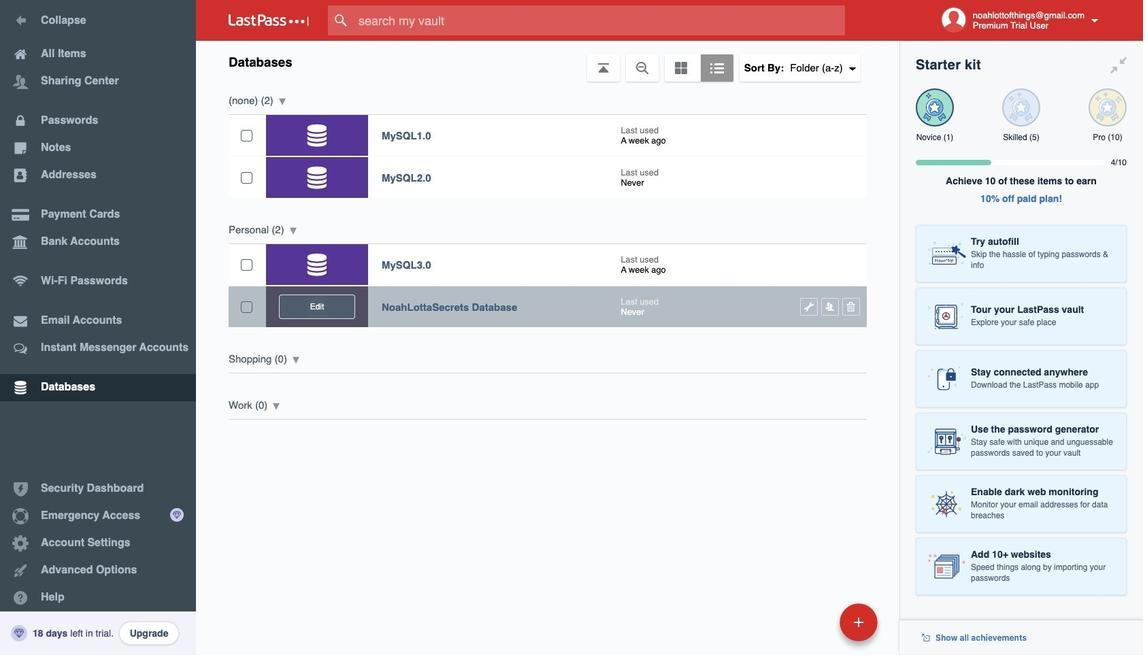Task type: describe. For each thing, give the bounding box(es) containing it.
vault options navigation
[[196, 41, 900, 82]]

new item navigation
[[746, 599, 886, 655]]

main navigation navigation
[[0, 0, 196, 655]]

new item element
[[746, 603, 883, 642]]

search my vault text field
[[328, 5, 872, 35]]



Task type: locate. For each thing, give the bounding box(es) containing it.
lastpass image
[[229, 14, 309, 27]]

Search search field
[[328, 5, 872, 35]]



